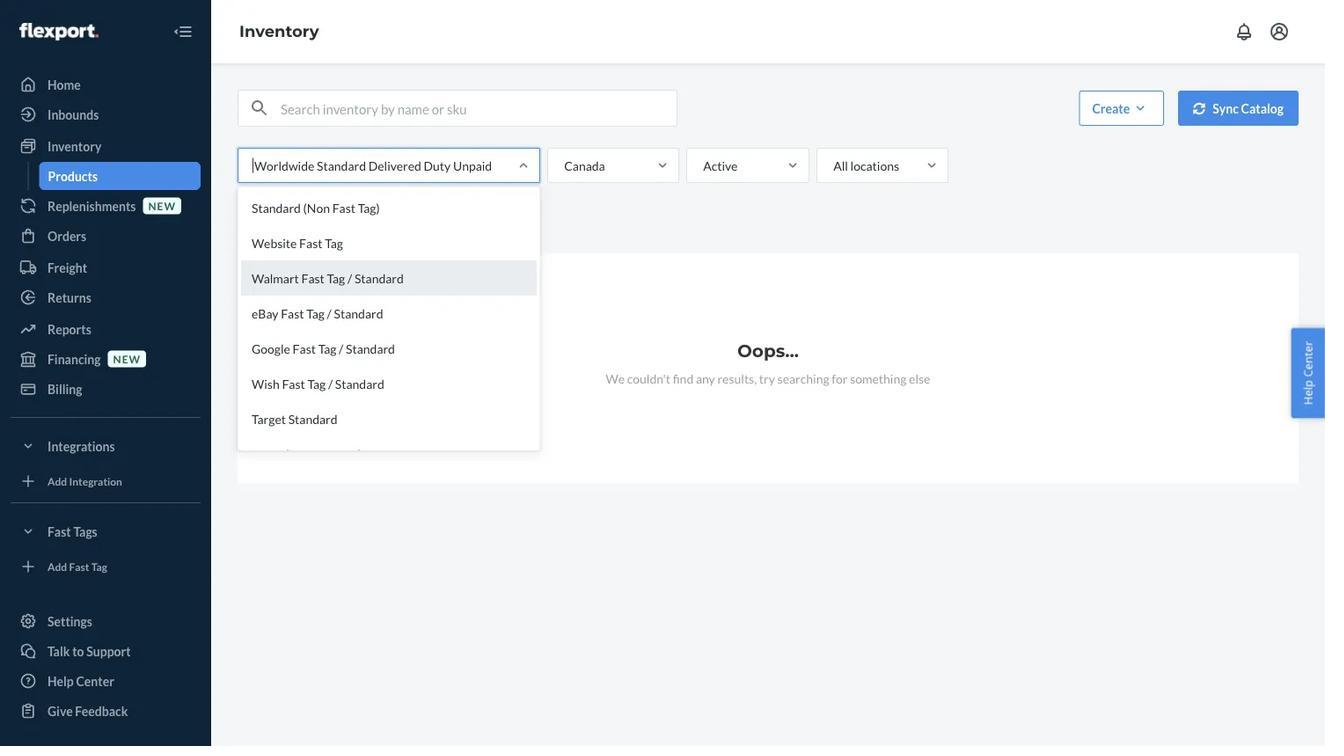 Task type: describe. For each thing, give the bounding box(es) containing it.
sync catalog button
[[1178, 91, 1299, 126]]

fast for ebay fast tag / standard
[[281, 306, 304, 321]]

give feedback button
[[11, 697, 201, 725]]

orders link
[[11, 222, 201, 250]]

/ for google
[[339, 341, 343, 356]]

website
[[252, 235, 297, 250]]

freight link
[[11, 253, 201, 282]]

integrations
[[48, 439, 115, 454]]

add integration link
[[11, 467, 201, 495]]

integration
[[69, 475, 122, 487]]

inbounds link
[[11, 100, 201, 128]]

0 vertical spatial (non
[[303, 200, 330, 215]]

settings link
[[11, 607, 201, 635]]

0 vertical spatial tag)
[[358, 200, 380, 215]]

/ for walmart
[[348, 271, 352, 286]]

find
[[673, 371, 694, 386]]

fast down target standard
[[314, 447, 337, 462]]

tag for google
[[318, 341, 336, 356]]

give feedback
[[48, 704, 128, 718]]

1 vertical spatial inventory
[[48, 139, 102, 154]]

close navigation image
[[172, 21, 194, 42]]

home link
[[11, 70, 201, 99]]

help center inside help center button
[[1300, 341, 1316, 405]]

1 vertical spatial tag)
[[340, 447, 362, 462]]

all locations
[[833, 158, 899, 173]]

reports
[[48, 322, 91, 337]]

we couldn't find any results, try searching for something else
[[606, 371, 930, 386]]

give
[[48, 704, 73, 718]]

standard up website
[[252, 200, 301, 215]]

1 vertical spatial help
[[48, 674, 74, 689]]

1 horizontal spatial products
[[248, 220, 297, 235]]

reports link
[[11, 315, 201, 343]]

freight
[[48, 260, 87, 275]]

new for financing
[[113, 352, 141, 365]]

Search inventory by name or sku text field
[[281, 91, 677, 126]]

flexport logo image
[[19, 23, 98, 40]]

something
[[850, 371, 907, 386]]

help inside button
[[1300, 380, 1316, 405]]

help center link
[[11, 667, 201, 695]]

create
[[1092, 101, 1130, 116]]

results,
[[718, 371, 757, 386]]

help center inside the help center link
[[48, 674, 114, 689]]

talk to support
[[48, 644, 131, 659]]

bundles
[[361, 220, 404, 235]]

for
[[832, 371, 848, 386]]

home
[[48, 77, 81, 92]]

ebay fast tag / standard
[[252, 306, 383, 321]]

fast inside dropdown button
[[48, 524, 71, 539]]

duty
[[424, 158, 451, 173]]

returns
[[48, 290, 91, 305]]

searching
[[778, 371, 829, 386]]

any
[[696, 371, 715, 386]]

integrations button
[[11, 432, 201, 460]]

fast for website fast tag
[[299, 235, 322, 250]]

3 day (non fast tag)
[[252, 447, 362, 462]]

else
[[909, 371, 930, 386]]

standard up standard (non fast tag)
[[317, 158, 366, 173]]

products link
[[39, 162, 201, 190]]



Task type: vqa. For each thing, say whether or not it's contained in the screenshot.
the topmost "Inventory" Link
yes



Task type: locate. For each thing, give the bounding box(es) containing it.
standard down bundles
[[355, 271, 404, 286]]

billing link
[[11, 375, 201, 403]]

replenishments
[[48, 198, 136, 213]]

1 horizontal spatial inventory
[[239, 22, 319, 41]]

/ down the walmart fast tag / standard
[[327, 306, 332, 321]]

/ up ebay fast tag / standard
[[348, 271, 352, 286]]

0 horizontal spatial new
[[113, 352, 141, 365]]

(non
[[303, 200, 330, 215], [285, 447, 312, 462]]

add integration
[[48, 475, 122, 487]]

financing
[[48, 352, 101, 366]]

inventory
[[239, 22, 319, 41], [48, 139, 102, 154]]

standard up wish fast tag / standard
[[346, 341, 395, 356]]

google fast tag / standard
[[252, 341, 395, 356]]

products up replenishments at the top left of the page
[[48, 169, 98, 183]]

delivered
[[368, 158, 421, 173]]

products
[[48, 169, 98, 183], [248, 220, 297, 235]]

1 vertical spatial (non
[[285, 447, 312, 462]]

sync
[[1213, 101, 1239, 116]]

add down fast tags at the left bottom
[[48, 560, 67, 573]]

0 vertical spatial inventory
[[239, 22, 319, 41]]

add
[[48, 475, 67, 487], [48, 560, 67, 573]]

walmart
[[252, 271, 299, 286]]

fast right google at the left of page
[[293, 341, 316, 356]]

add fast tag link
[[11, 553, 201, 581]]

standard down google fast tag / standard
[[335, 376, 384, 391]]

all
[[833, 158, 848, 173]]

new down products link at left top
[[148, 199, 176, 212]]

center
[[1300, 341, 1316, 377], [76, 674, 114, 689]]

settings
[[48, 614, 92, 629]]

tag)
[[358, 200, 380, 215], [340, 447, 362, 462]]

day
[[261, 447, 283, 462]]

tag up google fast tag / standard
[[306, 306, 325, 321]]

sync alt image
[[1193, 102, 1206, 115]]

worldwide
[[254, 158, 314, 173]]

1 vertical spatial add
[[48, 560, 67, 573]]

billing
[[48, 381, 82, 396]]

fast for wish fast tag / standard
[[282, 376, 305, 391]]

fast left tags
[[48, 524, 71, 539]]

0 vertical spatial help
[[1300, 380, 1316, 405]]

fast for add fast tag
[[69, 560, 89, 573]]

help center
[[1300, 341, 1316, 405], [48, 674, 114, 689]]

0 horizontal spatial products
[[48, 169, 98, 183]]

ebay
[[252, 306, 278, 321]]

0 vertical spatial center
[[1300, 341, 1316, 377]]

fast down tags
[[69, 560, 89, 573]]

to
[[72, 644, 84, 659]]

new down 'reports' link
[[113, 352, 141, 365]]

tag for walmart
[[327, 271, 345, 286]]

unpaid
[[453, 158, 492, 173]]

tag down fast tags dropdown button
[[91, 560, 107, 573]]

help
[[1300, 380, 1316, 405], [48, 674, 74, 689]]

tag down google fast tag / standard
[[307, 376, 326, 391]]

oops...
[[737, 340, 799, 362]]

tags
[[73, 524, 97, 539]]

canada
[[564, 158, 605, 173]]

worldwide standard delivered duty unpaid
[[254, 158, 492, 173]]

/ for ebay
[[327, 306, 332, 321]]

tag) down wish fast tag / standard
[[340, 447, 362, 462]]

0 horizontal spatial inventory
[[48, 139, 102, 154]]

feedback
[[75, 704, 128, 718]]

tag for website
[[325, 235, 343, 250]]

1 vertical spatial products
[[248, 220, 297, 235]]

target
[[252, 411, 286, 426]]

0 horizontal spatial inventory link
[[11, 132, 201, 160]]

0 horizontal spatial center
[[76, 674, 114, 689]]

1 vertical spatial inventory link
[[11, 132, 201, 160]]

standard
[[317, 158, 366, 173], [252, 200, 301, 215], [355, 271, 404, 286], [334, 306, 383, 321], [346, 341, 395, 356], [335, 376, 384, 391], [288, 411, 338, 426]]

center inside the help center link
[[76, 674, 114, 689]]

0 horizontal spatial help
[[48, 674, 74, 689]]

we
[[606, 371, 625, 386]]

fast
[[332, 200, 355, 215], [299, 235, 322, 250], [301, 271, 325, 286], [281, 306, 304, 321], [293, 341, 316, 356], [282, 376, 305, 391], [314, 447, 337, 462], [48, 524, 71, 539], [69, 560, 89, 573]]

/ down google fast tag / standard
[[328, 376, 333, 391]]

1 add from the top
[[48, 475, 67, 487]]

couldn't
[[627, 371, 670, 386]]

tag for wish
[[307, 376, 326, 391]]

new
[[148, 199, 176, 212], [113, 352, 141, 365]]

1 vertical spatial new
[[113, 352, 141, 365]]

active
[[703, 158, 738, 173]]

wish
[[252, 376, 280, 391]]

1 vertical spatial center
[[76, 674, 114, 689]]

fast for walmart fast tag / standard
[[301, 271, 325, 286]]

fast tags button
[[11, 517, 201, 546]]

talk
[[48, 644, 70, 659]]

fast right the ebay
[[281, 306, 304, 321]]

(non right day
[[285, 447, 312, 462]]

0 vertical spatial inventory link
[[239, 22, 319, 41]]

talk to support button
[[11, 637, 201, 665]]

tag for add
[[91, 560, 107, 573]]

inbounds
[[48, 107, 99, 122]]

sync catalog
[[1213, 101, 1284, 116]]

1 vertical spatial help center
[[48, 674, 114, 689]]

standard (non fast tag)
[[252, 200, 380, 215]]

fast tags
[[48, 524, 97, 539]]

support
[[86, 644, 131, 659]]

fast up ebay fast tag / standard
[[301, 271, 325, 286]]

fast down standard (non fast tag)
[[299, 235, 322, 250]]

fast for google fast tag / standard
[[293, 341, 316, 356]]

2 add from the top
[[48, 560, 67, 573]]

1 horizontal spatial help
[[1300, 380, 1316, 405]]

standard down wish fast tag / standard
[[288, 411, 338, 426]]

3
[[252, 447, 259, 462]]

tag up wish fast tag / standard
[[318, 341, 336, 356]]

try
[[759, 371, 775, 386]]

center inside help center button
[[1300, 341, 1316, 377]]

tag for ebay
[[306, 306, 325, 321]]

1 horizontal spatial center
[[1300, 341, 1316, 377]]

open account menu image
[[1269, 21, 1290, 42]]

/ for wish
[[328, 376, 333, 391]]

fast down worldwide standard delivered duty unpaid
[[332, 200, 355, 215]]

new for replenishments
[[148, 199, 176, 212]]

0 vertical spatial new
[[148, 199, 176, 212]]

add for add integration
[[48, 475, 67, 487]]

tag) up bundles
[[358, 200, 380, 215]]

create button
[[1079, 91, 1164, 126]]

walmart fast tag / standard
[[252, 271, 404, 286]]

website fast tag
[[252, 235, 343, 250]]

tag
[[325, 235, 343, 250], [327, 271, 345, 286], [306, 306, 325, 321], [318, 341, 336, 356], [307, 376, 326, 391], [91, 560, 107, 573]]

0 vertical spatial products
[[48, 169, 98, 183]]

tag up ebay fast tag / standard
[[327, 271, 345, 286]]

standard down the walmart fast tag / standard
[[334, 306, 383, 321]]

orders
[[48, 228, 86, 243]]

add for add fast tag
[[48, 560, 67, 573]]

(non up website fast tag
[[303, 200, 330, 215]]

returns link
[[11, 283, 201, 312]]

add left integration
[[48, 475, 67, 487]]

wish fast tag / standard
[[252, 376, 384, 391]]

1 horizontal spatial new
[[148, 199, 176, 212]]

add fast tag
[[48, 560, 107, 573]]

/
[[348, 271, 352, 286], [327, 306, 332, 321], [339, 341, 343, 356], [328, 376, 333, 391]]

google
[[252, 341, 290, 356]]

locations
[[851, 158, 899, 173]]

open notifications image
[[1234, 21, 1255, 42]]

0 horizontal spatial help center
[[48, 674, 114, 689]]

/ up wish fast tag / standard
[[339, 341, 343, 356]]

tag up the walmart fast tag / standard
[[325, 235, 343, 250]]

target standard
[[252, 411, 338, 426]]

1 horizontal spatial inventory link
[[239, 22, 319, 41]]

0 vertical spatial add
[[48, 475, 67, 487]]

catalog
[[1241, 101, 1284, 116]]

0 vertical spatial help center
[[1300, 341, 1316, 405]]

fast right wish
[[282, 376, 305, 391]]

inventory link
[[239, 22, 319, 41], [11, 132, 201, 160]]

products up website
[[248, 220, 297, 235]]

1 horizontal spatial help center
[[1300, 341, 1316, 405]]

help center button
[[1291, 328, 1325, 418]]



